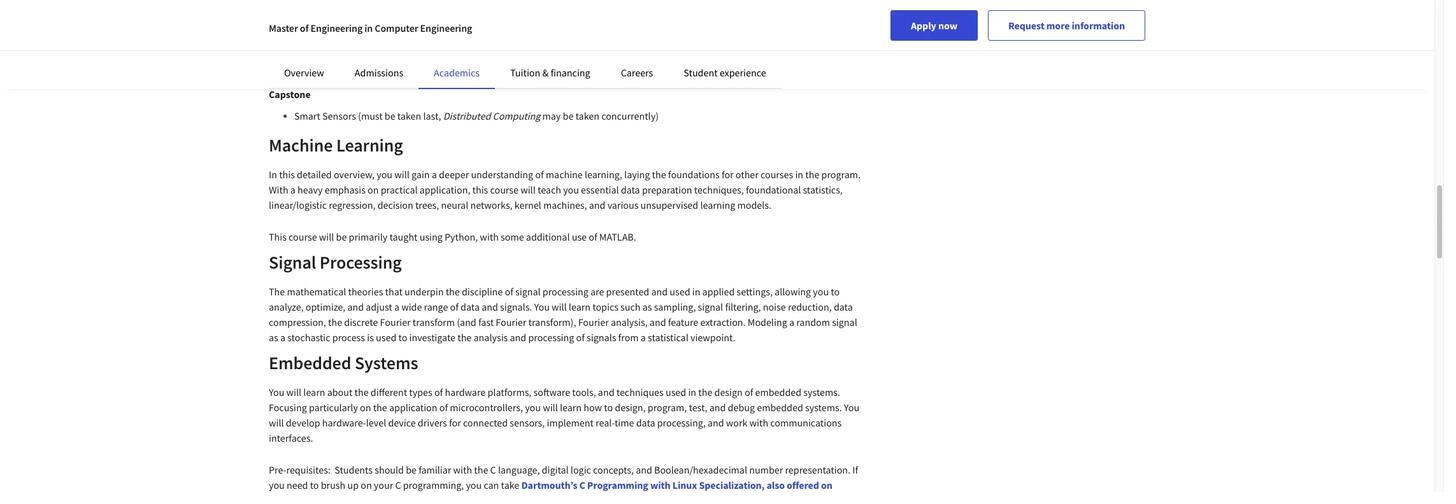 Task type: vqa. For each thing, say whether or not it's contained in the screenshot.
'Request more information' button
yes



Task type: locate. For each thing, give the bounding box(es) containing it.
systems up different
[[355, 352, 418, 375]]

data right reduction,
[[834, 301, 853, 314]]

overview link
[[284, 66, 324, 79]]

be for the
[[406, 464, 417, 477]]

0 vertical spatial this
[[279, 168, 295, 181]]

used right the is
[[376, 331, 397, 344]]

laying
[[625, 168, 650, 181]]

will down focusing
[[269, 417, 284, 429]]

your
[[374, 479, 393, 492]]

the up level
[[373, 401, 387, 414]]

data right time
[[636, 417, 655, 429]]

1 horizontal spatial engineering
[[420, 22, 472, 34]]

embedded systems
[[269, 352, 418, 375]]

and down the essential
[[589, 199, 606, 212]]

with right familiar
[[453, 464, 472, 477]]

a left wide
[[394, 301, 400, 314]]

of up 'drivers'
[[439, 401, 448, 414]]

0 vertical spatial systems.
[[804, 386, 840, 399]]

and up how
[[598, 386, 615, 399]]

to right need
[[310, 479, 319, 492]]

will down software
[[543, 401, 558, 414]]

used up 'sampling,'
[[670, 285, 690, 298]]

in inside you will learn about the different types of hardware platforms, software tools, and techniques used in the design of embedded systems. focusing particularly on the application of microcontrollers, you will learn how to design, program, test, and debug embedded systems. you will develop hardware-level device drivers for connected sensors, implement real-time data processing, and work with communications interfaces.
[[688, 386, 697, 399]]

primarily
[[349, 231, 388, 243]]

learn
[[569, 301, 591, 314], [304, 386, 325, 399], [560, 401, 582, 414]]

applied
[[703, 285, 735, 298]]

used up 'program,'
[[666, 386, 686, 399]]

signal down applied
[[698, 301, 723, 314]]

using
[[420, 231, 443, 243]]

taken left after
[[476, 37, 499, 50]]

1 vertical spatial learn
[[304, 386, 325, 399]]

to right how
[[604, 401, 613, 414]]

of up debug
[[745, 386, 753, 399]]

the mathematical theories that underpin the discipline of signal processing are presented and used in applied settings, allowing you to analyze, optimize, and adjust a wide range of data and signals. you will learn topics such as sampling, signal filtering, noise reduction, data compression, the discrete fourier transform (and fast fourier transform), fourier analysis, and feature extraction. modeling a random signal as a stochastic process is used to investigate the analysis and processing of signals from a statistical viewpoint.
[[269, 285, 858, 344]]

systems up financing
[[572, 37, 607, 50]]

1 horizontal spatial course
[[490, 184, 519, 196]]

this
[[279, 168, 295, 181], [473, 184, 488, 196]]

learn down are at the bottom left of page
[[569, 301, 591, 314]]

0 horizontal spatial this
[[279, 168, 295, 181]]

of right types
[[435, 386, 443, 399]]

hardware-
[[322, 417, 366, 429]]

signal right "random"
[[832, 316, 858, 329]]

taken
[[471, 22, 495, 34], [476, 37, 499, 50], [398, 110, 421, 122], [576, 110, 600, 122]]

signal
[[516, 285, 541, 298], [698, 301, 723, 314], [832, 316, 858, 329]]

you inside the mathematical theories that underpin the discipline of signal processing are presented and used in applied settings, allowing you to analyze, optimize, and adjust a wide range of data and signals. you will learn topics such as sampling, signal filtering, noise reduction, data compression, the discrete fourier transform (and fast fourier transform), fourier analysis, and feature extraction. modeling a random signal as a stochastic process is used to investigate the analysis and processing of signals from a statistical viewpoint.
[[813, 285, 829, 298]]

you up reduction,
[[813, 285, 829, 298]]

more
[[1047, 19, 1070, 32]]

2 vertical spatial used
[[666, 386, 686, 399]]

1 fourier from the left
[[380, 316, 411, 329]]

and inside in this detailed overview, you will gain a deeper understanding of machine learning, laying the foundations for other courses in the program. with a heavy emphasis on practical application, this course will teach you essential data preparation techniques, foundational statistics, linear/logistic regression, decision trees, neural networks, kernel machines, and various unsupervised learning models.
[[589, 199, 606, 212]]

for up techniques,
[[722, 168, 734, 181]]

2 horizontal spatial c
[[580, 479, 585, 492]]

and up programming
[[636, 464, 652, 477]]

0 horizontal spatial as
[[269, 331, 278, 344]]

pre-requisites:  students should be familiar with the c language, digital logic concepts, and boolean/hexadecimal number representation. if you need to brush up on your c programming, you can take
[[269, 464, 858, 492]]

of right use
[[589, 231, 597, 243]]

0 vertical spatial as
[[643, 301, 652, 314]]

fourier
[[380, 316, 411, 329], [496, 316, 527, 329], [578, 316, 609, 329]]

mathematical
[[287, 285, 346, 298]]

c down the logic
[[580, 479, 585, 492]]

microcontrollers,
[[450, 401, 523, 414]]

2 vertical spatial systems
[[355, 352, 418, 375]]

and up discrete
[[348, 301, 364, 314]]

range
[[424, 301, 448, 314]]

student
[[684, 66, 718, 79]]

on inside you will learn about the different types of hardware platforms, software tools, and techniques used in the design of embedded systems. focusing particularly on the application of microcontrollers, you will learn how to design, program, test, and debug embedded systems. you will develop hardware-level device drivers for connected sensors, implement real-time data processing, and work with communications interfaces.
[[360, 401, 371, 414]]

you up sensors,
[[525, 401, 541, 414]]

smart
[[294, 110, 320, 122]]

connected
[[463, 417, 508, 429]]

as
[[643, 301, 652, 314], [269, 331, 278, 344]]

0 vertical spatial signal
[[516, 285, 541, 298]]

you up the transform),
[[534, 301, 550, 314]]

1 horizontal spatial you
[[534, 301, 550, 314]]

students
[[335, 464, 373, 477]]

2 vertical spatial embedded
[[269, 352, 351, 375]]

of left signals in the bottom left of the page
[[576, 331, 585, 344]]

matlab.
[[599, 231, 636, 243]]

systems for embedded systems (recommended to be taken early) fpga architecture and algorithms (ideally, taken after embedded systems )
[[343, 22, 378, 34]]

will up kernel
[[521, 184, 536, 196]]

signal up the signals. at the left bottom of the page
[[516, 285, 541, 298]]

take
[[501, 479, 520, 492]]

familiar
[[419, 464, 451, 477]]

dartmouth's c programming with linux specialization, also offered on link
[[269, 479, 833, 493]]

be inside pre-requisites:  students should be familiar with the c language, digital logic concepts, and boolean/hexadecimal number representation. if you need to brush up on your c programming, you can take
[[406, 464, 417, 477]]

in right courses
[[795, 168, 804, 181]]

specialization,
[[699, 479, 765, 492]]

optimize,
[[306, 301, 346, 314]]

careers link
[[621, 66, 653, 79]]

allowing
[[775, 285, 811, 298]]

on inside in this detailed overview, you will gain a deeper understanding of machine learning, laying the foundations for other courses in the program. with a heavy emphasis on practical application, this course will teach you essential data preparation techniques, foundational statistics, linear/logistic regression, decision trees, neural networks, kernel machines, and various unsupervised learning models.
[[368, 184, 379, 196]]

discrete
[[344, 316, 378, 329]]

be right "(must"
[[385, 110, 395, 122]]

1 vertical spatial systems
[[572, 37, 607, 50]]

0 horizontal spatial course
[[289, 231, 317, 243]]

be for using
[[336, 231, 347, 243]]

learn up particularly
[[304, 386, 325, 399]]

to inside pre-requisites:  students should be familiar with the c language, digital logic concepts, and boolean/hexadecimal number representation. if you need to brush up on your c programming, you can take
[[310, 479, 319, 492]]

student experience
[[684, 66, 766, 79]]

course right this
[[289, 231, 317, 243]]

0 horizontal spatial fourier
[[380, 316, 411, 329]]

you up if
[[844, 401, 860, 414]]

random
[[797, 316, 830, 329]]

1 vertical spatial systems.
[[805, 401, 842, 414]]

emphasis
[[325, 184, 366, 196]]

noise
[[763, 301, 786, 314]]

data down laying
[[621, 184, 640, 196]]

1 vertical spatial processing
[[528, 331, 574, 344]]

0 vertical spatial you
[[534, 301, 550, 314]]

compression,
[[269, 316, 326, 329]]

pre-
[[269, 464, 286, 477]]

dartmouth's
[[522, 479, 578, 492]]

be up (ideally,
[[459, 22, 469, 34]]

drivers
[[418, 417, 447, 429]]

on inside pre-requisites:  students should be familiar with the c language, digital logic concepts, and boolean/hexadecimal number representation. if you need to brush up on your c programming, you can take
[[361, 479, 372, 492]]

be up signal processing
[[336, 231, 347, 243]]

taken right may
[[576, 110, 600, 122]]

systems up architecture
[[343, 22, 378, 34]]

1 horizontal spatial signal
[[698, 301, 723, 314]]

you left can
[[466, 479, 482, 492]]

0 vertical spatial embedded
[[294, 22, 341, 34]]

types
[[409, 386, 433, 399]]

such
[[621, 301, 641, 314]]

and up the statistical
[[650, 316, 666, 329]]

early)
[[497, 22, 521, 34]]

fourier up signals in the bottom left of the page
[[578, 316, 609, 329]]

on inside dartmouth's c programming with linux specialization, also offered on
[[821, 479, 833, 492]]

data
[[621, 184, 640, 196], [461, 301, 480, 314], [834, 301, 853, 314], [636, 417, 655, 429]]

embedded down stochastic
[[269, 352, 351, 375]]

will up signal processing
[[319, 231, 334, 243]]

2 horizontal spatial you
[[844, 401, 860, 414]]

this course will be primarily taught using python, with some additional use of matlab.
[[269, 231, 636, 243]]

0 horizontal spatial you
[[269, 386, 284, 399]]

you down "pre-"
[[269, 479, 285, 492]]

be inside the embedded systems (recommended to be taken early) fpga architecture and algorithms (ideally, taken after embedded systems )
[[459, 22, 469, 34]]

as right such on the left bottom of page
[[643, 301, 652, 314]]

be right may
[[563, 110, 574, 122]]

of right range
[[450, 301, 459, 314]]

foundations
[[668, 168, 720, 181]]

1 vertical spatial this
[[473, 184, 488, 196]]

on up level
[[360, 401, 371, 414]]

in up test,
[[688, 386, 697, 399]]

will up the transform),
[[552, 301, 567, 314]]

0 vertical spatial systems
[[343, 22, 378, 34]]

a right from on the bottom of the page
[[641, 331, 646, 344]]

1 vertical spatial as
[[269, 331, 278, 344]]

a right with
[[290, 184, 296, 196]]

settings,
[[737, 285, 773, 298]]

particularly
[[309, 401, 358, 414]]

0 horizontal spatial for
[[449, 417, 461, 429]]

sampling,
[[654, 301, 696, 314]]

engineering up (ideally,
[[420, 22, 472, 34]]

of up teach
[[535, 168, 544, 181]]

course down understanding
[[490, 184, 519, 196]]

2 horizontal spatial fourier
[[578, 316, 609, 329]]

may
[[543, 110, 561, 122]]

1 vertical spatial you
[[269, 386, 284, 399]]

apply now button
[[891, 10, 978, 41]]

embedded up &
[[523, 37, 570, 50]]

embedded for embedded systems (recommended to be taken early) fpga architecture and algorithms (ideally, taken after embedded systems )
[[294, 22, 341, 34]]

on down "representation."
[[821, 479, 833, 492]]

used inside you will learn about the different types of hardware platforms, software tools, and techniques used in the design of embedded systems. focusing particularly on the application of microcontrollers, you will learn how to design, program, test, and debug embedded systems. you will develop hardware-level device drivers for connected sensors, implement real-time data processing, and work with communications interfaces.
[[666, 386, 686, 399]]

be
[[459, 22, 469, 34], [385, 110, 395, 122], [563, 110, 574, 122], [336, 231, 347, 243], [406, 464, 417, 477]]

and
[[373, 37, 390, 50], [589, 199, 606, 212], [651, 285, 668, 298], [348, 301, 364, 314], [482, 301, 498, 314], [650, 316, 666, 329], [510, 331, 526, 344], [598, 386, 615, 399], [710, 401, 726, 414], [708, 417, 724, 429], [636, 464, 652, 477]]

with left some
[[480, 231, 499, 243]]

to
[[448, 22, 457, 34], [831, 285, 840, 298], [399, 331, 407, 344], [604, 401, 613, 414], [310, 479, 319, 492]]

1 horizontal spatial for
[[722, 168, 734, 181]]

underpin
[[405, 285, 444, 298]]

in inside in this detailed overview, you will gain a deeper understanding of machine learning, laying the foundations for other courses in the program. with a heavy emphasis on practical application, this course will teach you essential data preparation techniques, foundational statistics, linear/logistic regression, decision trees, neural networks, kernel machines, and various unsupervised learning models.
[[795, 168, 804, 181]]

fourier down 'adjust'
[[380, 316, 411, 329]]

the up can
[[474, 464, 488, 477]]

develop
[[286, 417, 320, 429]]

embedded for embedded systems
[[269, 352, 351, 375]]

1 vertical spatial course
[[289, 231, 317, 243]]

fpga
[[294, 37, 317, 50]]

you inside you will learn about the different types of hardware platforms, software tools, and techniques used in the design of embedded systems. focusing particularly on the application of microcontrollers, you will learn how to design, program, test, and debug embedded systems. you will develop hardware-level device drivers for connected sensors, implement real-time data processing, and work with communications interfaces.
[[525, 401, 541, 414]]

1 horizontal spatial fourier
[[496, 316, 527, 329]]

0 horizontal spatial c
[[395, 479, 401, 492]]

application,
[[420, 184, 471, 196]]

as down compression, at left
[[269, 331, 278, 344]]

algorithms
[[392, 37, 438, 50]]

models.
[[738, 199, 772, 212]]

can
[[484, 479, 499, 492]]

embedded up 'fpga'
[[294, 22, 341, 34]]

on down overview,
[[368, 184, 379, 196]]

will up focusing
[[286, 386, 301, 399]]

c right your
[[395, 479, 401, 492]]

this right the in
[[279, 168, 295, 181]]

be right should
[[406, 464, 417, 477]]

0 vertical spatial course
[[490, 184, 519, 196]]

(and
[[457, 316, 476, 329]]

with left linux
[[651, 479, 671, 492]]

adjust
[[366, 301, 392, 314]]

master
[[269, 22, 298, 34]]

0 vertical spatial for
[[722, 168, 734, 181]]

processing,
[[657, 417, 706, 429]]

machines,
[[543, 199, 587, 212]]

with inside you will learn about the different types of hardware platforms, software tools, and techniques used in the design of embedded systems. focusing particularly on the application of microcontrollers, you will learn how to design, program, test, and debug embedded systems. you will develop hardware-level device drivers for connected sensors, implement real-time data processing, and work with communications interfaces.
[[750, 417, 769, 429]]

(recommended
[[380, 22, 446, 34]]

on right up
[[361, 479, 372, 492]]

2 vertical spatial signal
[[832, 316, 858, 329]]

extraction.
[[701, 316, 746, 329]]

with
[[480, 231, 499, 243], [750, 417, 769, 429], [453, 464, 472, 477], [651, 479, 671, 492]]

decision
[[378, 199, 413, 212]]

regression,
[[329, 199, 376, 212]]

c up can
[[490, 464, 496, 477]]

and down design on the bottom of the page
[[710, 401, 726, 414]]

from
[[618, 331, 639, 344]]

and up 'sampling,'
[[651, 285, 668, 298]]

1 vertical spatial for
[[449, 417, 461, 429]]

concepts,
[[593, 464, 634, 477]]

foundational
[[746, 184, 801, 196]]

0 horizontal spatial engineering
[[311, 22, 363, 34]]

0 vertical spatial learn
[[569, 301, 591, 314]]

engineering up architecture
[[311, 22, 363, 34]]

for right 'drivers'
[[449, 417, 461, 429]]

and down the master of engineering in computer engineering
[[373, 37, 390, 50]]

processing left are at the bottom left of page
[[543, 285, 589, 298]]

and left work
[[708, 417, 724, 429]]

to up (ideally,
[[448, 22, 457, 34]]

2 fourier from the left
[[496, 316, 527, 329]]



Task type: describe. For each thing, give the bounding box(es) containing it.
overview
[[284, 66, 324, 79]]

course inside in this detailed overview, you will gain a deeper understanding of machine learning, laying the foundations for other courses in the program. with a heavy emphasis on practical application, this course will teach you essential data preparation techniques, foundational statistics, linear/logistic regression, decision trees, neural networks, kernel machines, and various unsupervised learning models.
[[490, 184, 519, 196]]

2 engineering from the left
[[420, 22, 472, 34]]

1 engineering from the left
[[311, 22, 363, 34]]

the inside pre-requisites:  students should be familiar with the c language, digital logic concepts, and boolean/hexadecimal number representation. if you need to brush up on your c programming, you can take
[[474, 464, 488, 477]]

interfaces.
[[269, 432, 313, 445]]

1 vertical spatial embedded
[[757, 401, 803, 414]]

communications
[[771, 417, 842, 429]]

overview,
[[334, 168, 375, 181]]

are
[[591, 285, 604, 298]]

to inside you will learn about the different types of hardware platforms, software tools, and techniques used in the design of embedded systems. focusing particularly on the application of microcontrollers, you will learn how to design, program, test, and debug embedded systems. you will develop hardware-level device drivers for connected sensors, implement real-time data processing, and work with communications interfaces.
[[604, 401, 613, 414]]

signal processing
[[269, 251, 402, 274]]

request more information
[[1009, 19, 1125, 32]]

essential
[[581, 184, 619, 196]]

with inside dartmouth's c programming with linux specialization, also offered on
[[651, 479, 671, 492]]

and up the fast
[[482, 301, 498, 314]]

3 fourier from the left
[[578, 316, 609, 329]]

design,
[[615, 401, 646, 414]]

learn inside the mathematical theories that underpin the discipline of signal processing are presented and used in applied settings, allowing you to analyze, optimize, and adjust a wide range of data and signals. you will learn topics such as sampling, signal filtering, noise reduction, data compression, the discrete fourier transform (and fast fourier transform), fourier analysis, and feature extraction. modeling a random signal as a stochastic process is used to investigate the analysis and processing of signals from a statistical viewpoint.
[[569, 301, 591, 314]]

understanding
[[471, 168, 533, 181]]

to inside the embedded systems (recommended to be taken early) fpga architecture and algorithms (ideally, taken after embedded systems )
[[448, 22, 457, 34]]

courses
[[761, 168, 793, 181]]

feature
[[668, 316, 699, 329]]

the down optimize,
[[328, 316, 342, 329]]

academics link
[[434, 66, 480, 79]]

1 horizontal spatial c
[[490, 464, 496, 477]]

admissions link
[[355, 66, 403, 79]]

for inside you will learn about the different types of hardware platforms, software tools, and techniques used in the design of embedded systems. focusing particularly on the application of microcontrollers, you will learn how to design, program, test, and debug embedded systems. you will develop hardware-level device drivers for connected sensors, implement real-time data processing, and work with communications interfaces.
[[449, 417, 461, 429]]

and inside pre-requisites:  students should be familiar with the c language, digital logic concepts, and boolean/hexadecimal number representation. if you need to brush up on your c programming, you can take
[[636, 464, 652, 477]]

learning,
[[585, 168, 622, 181]]

taken left 'last,'
[[398, 110, 421, 122]]

about
[[327, 386, 353, 399]]

the up test,
[[699, 386, 713, 399]]

1 vertical spatial embedded
[[523, 37, 570, 50]]

filtering,
[[725, 301, 761, 314]]

1 vertical spatial signal
[[698, 301, 723, 314]]

data up (and
[[461, 301, 480, 314]]

you up practical
[[377, 168, 393, 181]]

a down compression, at left
[[280, 331, 286, 344]]

machine learning
[[269, 134, 403, 157]]

unsupervised
[[641, 199, 699, 212]]

)
[[607, 37, 610, 50]]

you inside the mathematical theories that underpin the discipline of signal processing are presented and used in applied settings, allowing you to analyze, optimize, and adjust a wide range of data and signals. you will learn topics such as sampling, signal filtering, noise reduction, data compression, the discrete fourier transform (and fast fourier transform), fourier analysis, and feature extraction. modeling a random signal as a stochastic process is used to investigate the analysis and processing of signals from a statistical viewpoint.
[[534, 301, 550, 314]]

wide
[[402, 301, 422, 314]]

additional
[[526, 231, 570, 243]]

the down (and
[[458, 331, 472, 344]]

to left investigate
[[399, 331, 407, 344]]

tuition
[[510, 66, 541, 79]]

master of engineering in computer engineering
[[269, 22, 472, 34]]

of inside in this detailed overview, you will gain a deeper understanding of machine learning, laying the foundations for other courses in the program. with a heavy emphasis on practical application, this course will teach you essential data preparation techniques, foundational statistics, linear/logistic regression, decision trees, neural networks, kernel machines, and various unsupervised learning models.
[[535, 168, 544, 181]]

processing
[[320, 251, 402, 274]]

apply
[[911, 19, 937, 32]]

program,
[[648, 401, 687, 414]]

request more information button
[[988, 10, 1146, 41]]

you will learn about the different types of hardware platforms, software tools, and techniques used in the design of embedded systems. focusing particularly on the application of microcontrollers, you will learn how to design, program, test, and debug embedded systems. you will develop hardware-level device drivers for connected sensors, implement real-time data processing, and work with communications interfaces.
[[269, 386, 860, 445]]

&
[[543, 66, 549, 79]]

taken left early)
[[471, 22, 495, 34]]

tools,
[[572, 386, 596, 399]]

linear/logistic
[[269, 199, 327, 212]]

c inside dartmouth's c programming with linux specialization, also offered on
[[580, 479, 585, 492]]

will inside the mathematical theories that underpin the discipline of signal processing are presented and used in applied settings, allowing you to analyze, optimize, and adjust a wide range of data and signals. you will learn topics such as sampling, signal filtering, noise reduction, data compression, the discrete fourier transform (and fast fourier transform), fourier analysis, and feature extraction. modeling a random signal as a stochastic process is used to investigate the analysis and processing of signals from a statistical viewpoint.
[[552, 301, 567, 314]]

to up reduction,
[[831, 285, 840, 298]]

kernel
[[515, 199, 541, 212]]

computer
[[375, 22, 418, 34]]

the up statistics,
[[806, 168, 820, 181]]

(must
[[358, 110, 383, 122]]

taught
[[390, 231, 418, 243]]

0 vertical spatial embedded
[[755, 386, 802, 399]]

teach
[[538, 184, 561, 196]]

should
[[375, 464, 404, 477]]

1 vertical spatial used
[[376, 331, 397, 344]]

you up machines, at the top
[[563, 184, 579, 196]]

trees,
[[415, 199, 439, 212]]

heavy
[[298, 184, 323, 196]]

stochastic
[[288, 331, 330, 344]]

experience
[[720, 66, 766, 79]]

and right the analysis
[[510, 331, 526, 344]]

data inside you will learn about the different types of hardware platforms, software tools, and techniques used in the design of embedded systems. focusing particularly on the application of microcontrollers, you will learn how to design, program, test, and debug embedded systems. you will develop hardware-level device drivers for connected sensors, implement real-time data processing, and work with communications interfaces.
[[636, 417, 655, 429]]

different
[[371, 386, 407, 399]]

2 vertical spatial you
[[844, 401, 860, 414]]

software
[[534, 386, 570, 399]]

discipline
[[462, 285, 503, 298]]

for inside in this detailed overview, you will gain a deeper understanding of machine learning, laying the foundations for other courses in the program. with a heavy emphasis on practical application, this course will teach you essential data preparation techniques, foundational statistics, linear/logistic regression, decision trees, neural networks, kernel machines, and various unsupervised learning models.
[[722, 168, 734, 181]]

0 horizontal spatial signal
[[516, 285, 541, 298]]

with inside pre-requisites:  students should be familiar with the c language, digital logic concepts, and boolean/hexadecimal number representation. if you need to brush up on your c programming, you can take
[[453, 464, 472, 477]]

2 vertical spatial learn
[[560, 401, 582, 414]]

1 horizontal spatial this
[[473, 184, 488, 196]]

and inside the embedded systems (recommended to be taken early) fpga architecture and algorithms (ideally, taken after embedded systems )
[[373, 37, 390, 50]]

of up 'fpga'
[[300, 22, 309, 34]]

a left "random"
[[789, 316, 795, 329]]

time
[[615, 417, 634, 429]]

apply now
[[911, 19, 958, 32]]

level
[[366, 417, 386, 429]]

systems for embedded systems
[[355, 352, 418, 375]]

will up practical
[[395, 168, 410, 181]]

the up range
[[446, 285, 460, 298]]

digital
[[542, 464, 569, 477]]

real-
[[596, 417, 615, 429]]

distributed
[[443, 110, 491, 122]]

transform
[[413, 316, 455, 329]]

debug
[[728, 401, 755, 414]]

in left computer
[[365, 22, 373, 34]]

is
[[367, 331, 374, 344]]

2 horizontal spatial signal
[[832, 316, 858, 329]]

networks,
[[471, 199, 513, 212]]

brush
[[321, 479, 346, 492]]

a right gain
[[432, 168, 437, 181]]

analyze,
[[269, 301, 304, 314]]

how
[[584, 401, 602, 414]]

topics
[[593, 301, 619, 314]]

sensors
[[322, 110, 356, 122]]

boolean/hexadecimal
[[654, 464, 747, 477]]

data inside in this detailed overview, you will gain a deeper understanding of machine learning, laying the foundations for other courses in the program. with a heavy emphasis on practical application, this course will teach you essential data preparation techniques, foundational statistics, linear/logistic regression, decision trees, neural networks, kernel machines, and various unsupervised learning models.
[[621, 184, 640, 196]]

preparation
[[642, 184, 692, 196]]

the up preparation
[[652, 168, 666, 181]]

concurrently)
[[602, 110, 659, 122]]

linux
[[673, 479, 697, 492]]

(ideally,
[[440, 37, 473, 50]]

signal
[[269, 251, 316, 274]]

also
[[767, 479, 785, 492]]

be for distributed
[[385, 110, 395, 122]]

other
[[736, 168, 759, 181]]

in inside the mathematical theories that underpin the discipline of signal processing are presented and used in applied settings, allowing you to analyze, optimize, and adjust a wide range of data and signals. you will learn topics such as sampling, signal filtering, noise reduction, data compression, the discrete fourier transform (and fast fourier transform), fourier analysis, and feature extraction. modeling a random signal as a stochastic process is used to investigate the analysis and processing of signals from a statistical viewpoint.
[[692, 285, 701, 298]]

1 horizontal spatial as
[[643, 301, 652, 314]]

statistical
[[648, 331, 689, 344]]

machine
[[546, 168, 583, 181]]

analysis
[[474, 331, 508, 344]]

the right about
[[355, 386, 369, 399]]

modeling
[[748, 316, 787, 329]]

implement
[[547, 417, 594, 429]]

of up the signals. at the left bottom of the page
[[505, 285, 513, 298]]

0 vertical spatial processing
[[543, 285, 589, 298]]

now
[[939, 19, 958, 32]]

programming
[[587, 479, 649, 492]]

0 vertical spatial used
[[670, 285, 690, 298]]



